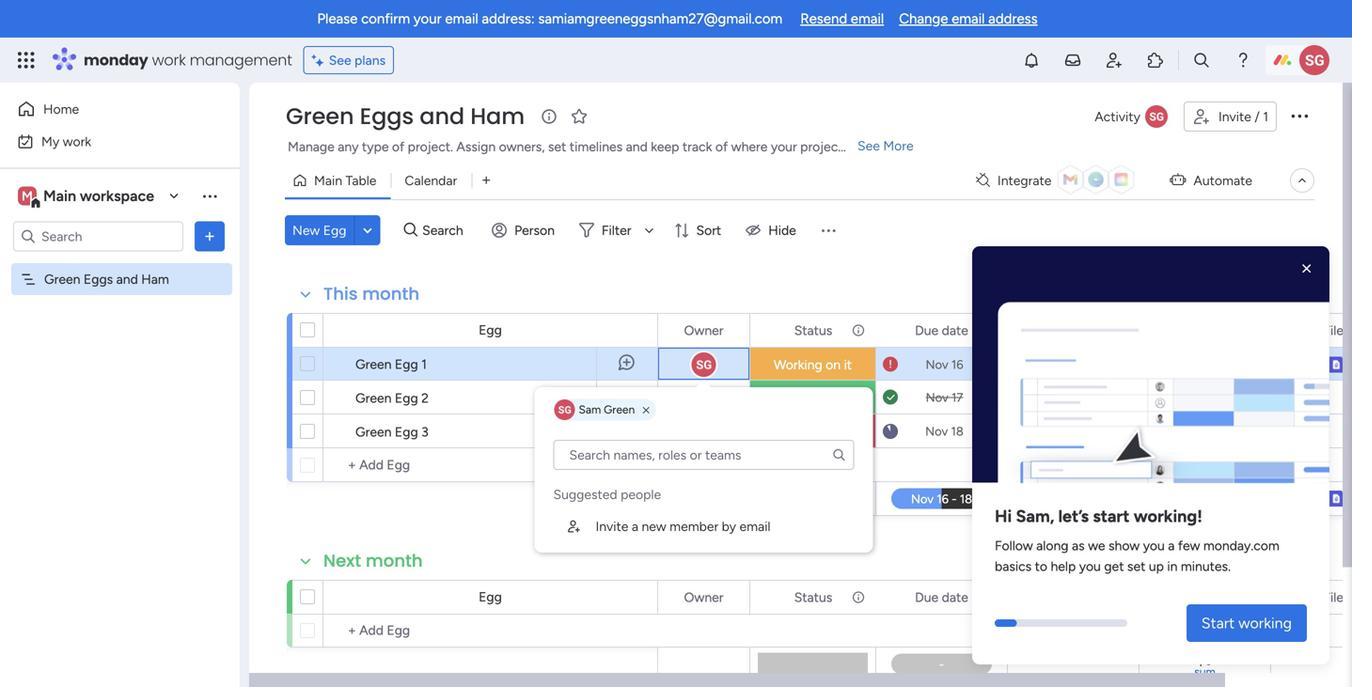 Task type: describe. For each thing, give the bounding box(es) containing it.
1 for invite / 1
[[1264, 109, 1269, 125]]

eggs inside list box
[[84, 271, 113, 287]]

17
[[952, 390, 964, 405]]

1 horizontal spatial sam green image
[[690, 351, 718, 379]]

+ Add Egg text field
[[333, 454, 649, 477]]

1 owner field from the top
[[680, 320, 729, 341]]

2 vertical spatial sam green image
[[555, 400, 575, 420]]

0 horizontal spatial set
[[548, 139, 567, 155]]

sort
[[697, 222, 722, 238]]

next month
[[324, 549, 423, 573]]

please confirm your email address: samiamgreeneggsnham27@gmail.com
[[317, 10, 783, 27]]

it
[[844, 357, 852, 373]]

in
[[1168, 559, 1178, 575]]

egg for green egg 1
[[395, 357, 418, 373]]

v2 overdue deadline image
[[883, 356, 898, 374]]

items
[[1078, 358, 1109, 373]]

new egg button
[[285, 215, 354, 246]]

start working button
[[1187, 605, 1308, 642]]

person
[[515, 222, 555, 238]]

collapse board header image
[[1295, 173, 1310, 188]]

3
[[422, 424, 429, 440]]

and inside list box
[[116, 271, 138, 287]]

get
[[1105, 559, 1125, 575]]

egg for green egg 2
[[395, 390, 418, 406]]

this
[[324, 282, 358, 306]]

see for see more
[[858, 138, 880, 154]]

1 no file image from the top
[[1328, 387, 1345, 409]]

add to favorites image
[[570, 107, 589, 126]]

Green Eggs and Ham field
[[281, 101, 530, 132]]

along
[[1037, 538, 1069, 554]]

apps image
[[1147, 51, 1166, 70]]

invite for invite / 1
[[1219, 109, 1252, 125]]

start
[[1202, 615, 1235, 633]]

suggested people
[[554, 487, 661, 503]]

month for this month
[[363, 282, 420, 306]]

lottie animation image
[[973, 254, 1330, 490]]

Budget field
[[1179, 587, 1232, 608]]

angle down image
[[363, 223, 372, 238]]

2 due from the top
[[915, 590, 939, 606]]

invite / 1
[[1219, 109, 1269, 125]]

month for next month
[[366, 549, 423, 573]]

email right change
[[952, 10, 985, 27]]

1 horizontal spatial your
[[771, 139, 797, 155]]

search everything image
[[1193, 51, 1212, 70]]

green up green egg 2
[[356, 357, 392, 373]]

0 vertical spatial sam green image
[[1300, 45, 1330, 75]]

start
[[1093, 506, 1130, 527]]

notifications image
[[1023, 51, 1041, 70]]

1 status field from the top
[[790, 320, 838, 341]]

email right resend
[[851, 10, 884, 27]]

new
[[642, 519, 667, 535]]

dialog containing suggested people
[[535, 388, 873, 553]]

sam
[[579, 403, 601, 417]]

show
[[1109, 538, 1140, 554]]

files for this month
[[1324, 323, 1350, 339]]

workspace image
[[18, 186, 37, 206]]

keep
[[651, 139, 680, 155]]

egg for green egg 3
[[395, 424, 418, 440]]

set inside the "follow along as we show you a few monday.com basics to help you get set up in minutes."
[[1128, 559, 1146, 575]]

activity
[[1095, 109, 1141, 125]]

person button
[[485, 215, 566, 246]]

1 nov from the top
[[926, 357, 949, 373]]

table
[[346, 173, 377, 189]]

owner for first owner field from the bottom
[[684, 590, 724, 606]]

1 status from the top
[[795, 323, 833, 339]]

invite a new member by email
[[596, 519, 771, 535]]

calendar
[[405, 173, 457, 189]]

2 status from the top
[[795, 590, 833, 606]]

green egg 1
[[356, 357, 427, 373]]

see more link
[[856, 136, 916, 155]]

hide button
[[739, 215, 808, 246]]

stands.
[[847, 139, 888, 155]]

0 vertical spatial and
[[420, 101, 465, 132]]

see plans button
[[304, 46, 394, 74]]

options image
[[200, 227, 219, 246]]

a inside the "follow along as we show you a few monday.com basics to help you get set up in minutes."
[[1169, 538, 1175, 554]]

2 no file image from the top
[[1328, 420, 1345, 443]]

new egg
[[293, 222, 347, 238]]

green left dapulse x slim "icon"
[[604, 403, 635, 417]]

filter
[[602, 222, 632, 238]]

inbox image
[[1064, 51, 1083, 70]]

follow
[[995, 538, 1034, 554]]

more
[[884, 138, 914, 154]]

[object object] element
[[554, 508, 855, 546]]

automate
[[1194, 173, 1253, 189]]

due date for 1st due date field from the bottom
[[915, 590, 969, 606]]

start working
[[1202, 615, 1293, 633]]

tree grid containing suggested people
[[554, 478, 855, 546]]

samiamgreeneggsnham27@gmail.com
[[538, 10, 783, 27]]

Next month field
[[319, 549, 428, 574]]

hi
[[995, 506, 1012, 527]]

email left address:
[[445, 10, 479, 27]]

none search field inside list box
[[554, 440, 855, 470]]

hi sam, let's start working!
[[995, 506, 1203, 527]]

green egg 2
[[356, 390, 429, 406]]

few
[[1179, 538, 1201, 554]]

$0
[[1198, 653, 1213, 669]]

management
[[190, 49, 292, 71]]

18
[[952, 424, 964, 439]]

track
[[683, 139, 712, 155]]

monday
[[84, 49, 148, 71]]

any
[[338, 139, 359, 155]]

Search in workspace field
[[40, 226, 157, 247]]

menu image
[[819, 221, 838, 240]]

green egg 3
[[356, 424, 429, 440]]

as
[[1072, 538, 1085, 554]]

1 horizontal spatial ham
[[471, 101, 525, 132]]

my
[[41, 134, 59, 150]]

we
[[1088, 538, 1106, 554]]

nov 17
[[926, 390, 964, 405]]

project.
[[408, 139, 453, 155]]

work for monday
[[152, 49, 186, 71]]

nov for green egg 2
[[926, 390, 949, 405]]

1 horizontal spatial green eggs and ham
[[286, 101, 525, 132]]

date for second due date field from the bottom
[[942, 323, 969, 339]]

invite for invite a new member by email
[[596, 519, 629, 535]]

action items
[[1039, 358, 1109, 373]]

owner for first owner field
[[684, 323, 724, 339]]

16
[[952, 357, 964, 373]]

monday work management
[[84, 49, 292, 71]]

project
[[801, 139, 843, 155]]

minutes.
[[1181, 559, 1231, 575]]

nov 18
[[926, 424, 964, 439]]

notes
[[1056, 323, 1092, 339]]

dapulse x slim image
[[643, 405, 650, 417]]

manage
[[288, 139, 335, 155]]

workspace selection element
[[18, 185, 157, 209]]

files for next month
[[1324, 590, 1350, 606]]

meeting
[[1034, 391, 1079, 406]]

date for 1st due date field from the bottom
[[942, 590, 969, 606]]

manage any type of project. assign owners, set timelines and keep track of where your project stands.
[[288, 139, 888, 155]]

1 due from the top
[[915, 323, 939, 339]]

invite / 1 button
[[1184, 102, 1277, 132]]

sam,
[[1016, 506, 1055, 527]]

workspace
[[80, 187, 154, 205]]

workspace options image
[[200, 186, 219, 205]]

see for see plans
[[329, 52, 351, 68]]

work for my
[[63, 134, 91, 150]]

please
[[317, 10, 358, 27]]



Task type: locate. For each thing, give the bounding box(es) containing it.
0 vertical spatial due date
[[915, 323, 969, 339]]

main right workspace image
[[43, 187, 76, 205]]

ham inside green eggs and ham list box
[[141, 271, 169, 287]]

set down show board description icon
[[548, 139, 567, 155]]

1 vertical spatial 1
[[422, 357, 427, 373]]

files field for this month
[[1319, 320, 1353, 341]]

main table
[[314, 173, 377, 189]]

green inside list box
[[44, 271, 80, 287]]

you down we
[[1080, 559, 1101, 575]]

status
[[795, 323, 833, 339], [795, 590, 833, 606]]

2 status field from the top
[[790, 587, 838, 608]]

eggs down the search in workspace field
[[84, 271, 113, 287]]

1 vertical spatial eggs
[[84, 271, 113, 287]]

2 vertical spatial and
[[116, 271, 138, 287]]

1 files field from the top
[[1319, 320, 1353, 341]]

ham down the search in workspace field
[[141, 271, 169, 287]]

1 horizontal spatial see
[[858, 138, 880, 154]]

1 vertical spatial sam green image
[[690, 351, 718, 379]]

1 vertical spatial sum
[[1195, 666, 1216, 679]]

email right "by"
[[740, 519, 771, 535]]

and left "keep"
[[626, 139, 648, 155]]

0 vertical spatial no file image
[[1328, 387, 1345, 409]]

basics
[[995, 559, 1032, 575]]

month right this
[[363, 282, 420, 306]]

owners,
[[499, 139, 545, 155]]

next
[[324, 549, 361, 573]]

a left new
[[632, 519, 639, 535]]

invite members image
[[1105, 51, 1124, 70]]

2 date from the top
[[942, 590, 969, 606]]

green down green egg 2
[[356, 424, 392, 440]]

1 horizontal spatial eggs
[[360, 101, 414, 132]]

1 vertical spatial date
[[942, 590, 969, 606]]

nov left 17
[[926, 390, 949, 405]]

help
[[1051, 559, 1076, 575]]

1 vertical spatial your
[[771, 139, 797, 155]]

Owner field
[[680, 320, 729, 341], [680, 587, 729, 608]]

0 vertical spatial due date field
[[911, 320, 974, 341]]

$1,000
[[1186, 391, 1225, 406]]

other
[[1058, 425, 1090, 440]]

by
[[722, 519, 737, 535]]

1 right /
[[1264, 109, 1269, 125]]

0 horizontal spatial invite
[[596, 519, 629, 535]]

address:
[[482, 10, 535, 27]]

change email address
[[899, 10, 1038, 27]]

invite inside [object object] element
[[596, 519, 629, 535]]

nov left 18
[[926, 424, 949, 439]]

0 horizontal spatial a
[[632, 519, 639, 535]]

green eggs and ham up project.
[[286, 101, 525, 132]]

0 vertical spatial owner
[[684, 323, 724, 339]]

2 of from the left
[[716, 139, 728, 155]]

invite inside button
[[1219, 109, 1252, 125]]

set left up
[[1128, 559, 1146, 575]]

1
[[1264, 109, 1269, 125], [422, 357, 427, 373]]

green down the search in workspace field
[[44, 271, 80, 287]]

1 horizontal spatial work
[[152, 49, 186, 71]]

search image
[[832, 448, 847, 463]]

main inside main table 'button'
[[314, 173, 342, 189]]

1 for green egg 1
[[422, 357, 427, 373]]

ham up assign
[[471, 101, 525, 132]]

select product image
[[17, 51, 36, 70]]

0 vertical spatial you
[[1144, 538, 1165, 554]]

and up project.
[[420, 101, 465, 132]]

main for main table
[[314, 173, 342, 189]]

help image
[[1234, 51, 1253, 70]]

sum for $0
[[1195, 666, 1216, 679]]

0 horizontal spatial see
[[329, 52, 351, 68]]

0 vertical spatial a
[[632, 519, 639, 535]]

nov 16
[[926, 357, 964, 373]]

1 vertical spatial status field
[[790, 587, 838, 608]]

green eggs and ham
[[286, 101, 525, 132], [44, 271, 169, 287]]

0 horizontal spatial 1
[[422, 357, 427, 373]]

$1,600
[[1185, 487, 1226, 503]]

0 vertical spatial status
[[795, 323, 833, 339]]

1 vertical spatial due date field
[[911, 587, 974, 608]]

1 vertical spatial and
[[626, 139, 648, 155]]

main workspace
[[43, 187, 154, 205]]

1 vertical spatial owner field
[[680, 587, 729, 608]]

2 horizontal spatial and
[[626, 139, 648, 155]]

main for main workspace
[[43, 187, 76, 205]]

egg inside button
[[323, 222, 347, 238]]

Due date field
[[911, 320, 974, 341], [911, 587, 974, 608]]

1 vertical spatial due date
[[915, 590, 969, 606]]

0 horizontal spatial ham
[[141, 271, 169, 287]]

of right track
[[716, 139, 728, 155]]

sam green image
[[1300, 45, 1330, 75], [690, 351, 718, 379], [555, 400, 575, 420]]

a inside [object object] element
[[632, 519, 639, 535]]

email inside [object object] element
[[740, 519, 771, 535]]

home
[[43, 101, 79, 117]]

v2 done deadline image
[[883, 389, 898, 407]]

2 horizontal spatial sam green image
[[1300, 45, 1330, 75]]

2 files from the top
[[1324, 590, 1350, 606]]

green eggs and ham list box
[[0, 260, 240, 549]]

3 nov from the top
[[926, 424, 949, 439]]

see inside button
[[329, 52, 351, 68]]

0 horizontal spatial green eggs and ham
[[44, 271, 169, 287]]

invite left /
[[1219, 109, 1252, 125]]

1 horizontal spatial 1
[[1264, 109, 1269, 125]]

due date
[[915, 323, 969, 339], [915, 590, 969, 606]]

no file image
[[1328, 387, 1345, 409], [1328, 420, 1345, 443]]

sam green image up options image
[[1300, 45, 1330, 75]]

work right my
[[63, 134, 91, 150]]

let's
[[1059, 506, 1089, 527]]

resend email link
[[801, 10, 884, 27]]

1 vertical spatial nov
[[926, 390, 949, 405]]

see left more
[[858, 138, 880, 154]]

tree grid
[[554, 478, 855, 546]]

nov for green egg 3
[[926, 424, 949, 439]]

sam green image up 'search for content' search box at bottom
[[690, 351, 718, 379]]

0 vertical spatial ham
[[471, 101, 525, 132]]

2 owner from the top
[[684, 590, 724, 606]]

sort button
[[666, 215, 733, 246]]

timelines
[[570, 139, 623, 155]]

0 vertical spatial eggs
[[360, 101, 414, 132]]

1 horizontal spatial of
[[716, 139, 728, 155]]

1 vertical spatial green eggs and ham
[[44, 271, 169, 287]]

see
[[329, 52, 351, 68], [858, 138, 880, 154]]

up
[[1149, 559, 1165, 575]]

notes
[[1082, 391, 1113, 406]]

1 vertical spatial owner
[[684, 590, 724, 606]]

sum for $1,600
[[1195, 500, 1216, 514]]

list box inside dialog
[[550, 440, 858, 546]]

2 sum from the top
[[1195, 666, 1216, 679]]

0 vertical spatial green eggs and ham
[[286, 101, 525, 132]]

Notes field
[[1051, 320, 1097, 341]]

1 of from the left
[[392, 139, 405, 155]]

1 vertical spatial a
[[1169, 538, 1175, 554]]

people
[[621, 487, 661, 503]]

dapulse integrations image
[[976, 174, 990, 188]]

1 due date from the top
[[915, 323, 969, 339]]

invite down 'suggested people'
[[596, 519, 629, 535]]

1 owner from the top
[[684, 323, 724, 339]]

stuck
[[796, 424, 830, 440]]

change
[[899, 10, 949, 27]]

1 inside 'invite / 1' button
[[1264, 109, 1269, 125]]

1 vertical spatial files
[[1324, 590, 1350, 606]]

1 horizontal spatial main
[[314, 173, 342, 189]]

list box containing suggested people
[[550, 440, 858, 546]]

2 vertical spatial nov
[[926, 424, 949, 439]]

2 due date from the top
[[915, 590, 969, 606]]

0 vertical spatial files field
[[1319, 320, 1353, 341]]

assign
[[457, 139, 496, 155]]

set
[[548, 139, 567, 155], [1128, 559, 1146, 575]]

resend email
[[801, 10, 884, 27]]

1 vertical spatial files field
[[1319, 587, 1353, 608]]

month right next
[[366, 549, 423, 573]]

member
[[670, 519, 719, 535]]

egg for new egg
[[323, 222, 347, 238]]

working on it
[[774, 357, 852, 373]]

suggested
[[554, 487, 618, 503]]

1 horizontal spatial set
[[1128, 559, 1146, 575]]

1 vertical spatial no file image
[[1328, 420, 1345, 443]]

0 vertical spatial invite
[[1219, 109, 1252, 125]]

$0 sum
[[1195, 653, 1216, 679]]

sum
[[1195, 500, 1216, 514], [1195, 666, 1216, 679]]

sum up few
[[1195, 500, 1216, 514]]

Search for content search field
[[554, 440, 855, 470]]

you
[[1144, 538, 1165, 554], [1080, 559, 1101, 575]]

close image
[[1298, 260, 1317, 278]]

work right monday
[[152, 49, 186, 71]]

home button
[[11, 94, 202, 124]]

sum down the start
[[1195, 666, 1216, 679]]

0 vertical spatial due
[[915, 323, 939, 339]]

+ Add Egg text field
[[333, 620, 649, 642]]

0 horizontal spatial of
[[392, 139, 405, 155]]

1 sum from the top
[[1195, 500, 1216, 514]]

0 horizontal spatial work
[[63, 134, 91, 150]]

1 files from the top
[[1324, 323, 1350, 339]]

invite
[[1219, 109, 1252, 125], [596, 519, 629, 535]]

0 vertical spatial your
[[414, 10, 442, 27]]

add view image
[[483, 174, 490, 187]]

change email address link
[[899, 10, 1038, 27]]

1 horizontal spatial a
[[1169, 538, 1175, 554]]

month inside field
[[363, 282, 420, 306]]

work inside button
[[63, 134, 91, 150]]

0 horizontal spatial and
[[116, 271, 138, 287]]

None search field
[[554, 440, 855, 470]]

option
[[0, 262, 240, 266]]

1 up 2
[[422, 357, 427, 373]]

0 vertical spatial see
[[329, 52, 351, 68]]

0 vertical spatial owner field
[[680, 320, 729, 341]]

1 date from the top
[[942, 323, 969, 339]]

1 vertical spatial invite
[[596, 519, 629, 535]]

new
[[293, 222, 320, 238]]

0 vertical spatial status field
[[790, 320, 838, 341]]

see plans
[[329, 52, 386, 68]]

list box
[[550, 440, 858, 546]]

1 vertical spatial work
[[63, 134, 91, 150]]

follow along as we show you a few monday.com basics to help you get set up in minutes.
[[995, 538, 1280, 575]]

green up manage at the left of the page
[[286, 101, 354, 132]]

m
[[22, 188, 33, 204]]

Search field
[[418, 217, 474, 244]]

this month
[[324, 282, 420, 306]]

your right where on the top
[[771, 139, 797, 155]]

2 nov from the top
[[926, 390, 949, 405]]

green eggs and ham down the search in workspace field
[[44, 271, 169, 287]]

2 files field from the top
[[1319, 587, 1353, 608]]

progress bar
[[995, 620, 1017, 627]]

column information image
[[851, 323, 866, 338], [982, 323, 997, 338], [851, 590, 866, 605]]

0 horizontal spatial your
[[414, 10, 442, 27]]

1 horizontal spatial invite
[[1219, 109, 1252, 125]]

0 vertical spatial 1
[[1264, 109, 1269, 125]]

your right confirm at the left top
[[414, 10, 442, 27]]

arrow down image
[[638, 219, 661, 242]]

$500
[[1191, 425, 1220, 440]]

sam green
[[579, 403, 635, 417]]

see left plans
[[329, 52, 351, 68]]

plans
[[355, 52, 386, 68]]

0 horizontal spatial main
[[43, 187, 76, 205]]

a left few
[[1169, 538, 1175, 554]]

dialog
[[535, 388, 873, 553]]

activity button
[[1088, 102, 1177, 132]]

0 vertical spatial nov
[[926, 357, 949, 373]]

0 vertical spatial month
[[363, 282, 420, 306]]

working
[[774, 357, 823, 373]]

1 vertical spatial set
[[1128, 559, 1146, 575]]

and down the search in workspace field
[[116, 271, 138, 287]]

1 horizontal spatial and
[[420, 101, 465, 132]]

my work button
[[11, 127, 202, 157]]

due date for second due date field from the bottom
[[915, 323, 969, 339]]

1 horizontal spatial you
[[1144, 538, 1165, 554]]

of right type
[[392, 139, 405, 155]]

integrate
[[998, 173, 1052, 189]]

where
[[731, 139, 768, 155]]

green down 'green egg 1' at the left of page
[[356, 390, 392, 406]]

you up up
[[1144, 538, 1165, 554]]

1 vertical spatial see
[[858, 138, 880, 154]]

0 vertical spatial sum
[[1195, 500, 1216, 514]]

0 horizontal spatial you
[[1080, 559, 1101, 575]]

sum inside "$1,600 sum"
[[1195, 500, 1216, 514]]

main inside workspace selection element
[[43, 187, 76, 205]]

main table button
[[285, 166, 391, 196]]

1 vertical spatial status
[[795, 590, 833, 606]]

email
[[445, 10, 479, 27], [851, 10, 884, 27], [952, 10, 985, 27], [740, 519, 771, 535]]

monday.com
[[1204, 538, 1280, 554]]

address
[[989, 10, 1038, 27]]

main left the 'table' at the left of the page
[[314, 173, 342, 189]]

v2 search image
[[404, 220, 418, 241]]

suggested people row
[[554, 478, 661, 504]]

0 vertical spatial files
[[1324, 323, 1350, 339]]

action
[[1039, 358, 1075, 373]]

and
[[420, 101, 465, 132], [626, 139, 648, 155], [116, 271, 138, 287]]

Files field
[[1319, 320, 1353, 341], [1319, 587, 1353, 608]]

2 owner field from the top
[[680, 587, 729, 608]]

2
[[422, 390, 429, 406]]

1 vertical spatial month
[[366, 549, 423, 573]]

to
[[1035, 559, 1048, 575]]

1 due date field from the top
[[911, 320, 974, 341]]

lottie animation element
[[973, 246, 1330, 490]]

0 vertical spatial date
[[942, 323, 969, 339]]

main
[[314, 173, 342, 189], [43, 187, 76, 205]]

type
[[362, 139, 389, 155]]

my work
[[41, 134, 91, 150]]

month inside field
[[366, 549, 423, 573]]

options image
[[1289, 104, 1311, 127]]

Status field
[[790, 320, 838, 341], [790, 587, 838, 608]]

autopilot image
[[1171, 168, 1187, 192]]

0 vertical spatial work
[[152, 49, 186, 71]]

filter button
[[572, 215, 661, 246]]

2 due date field from the top
[[911, 587, 974, 608]]

nov left 16
[[926, 357, 949, 373]]

1 vertical spatial ham
[[141, 271, 169, 287]]

files field for next month
[[1319, 587, 1353, 608]]

sam green image left the sam
[[555, 400, 575, 420]]

0 horizontal spatial sam green image
[[555, 400, 575, 420]]

This month field
[[319, 282, 424, 307]]

0 vertical spatial set
[[548, 139, 567, 155]]

show board description image
[[538, 107, 561, 126]]

a
[[632, 519, 639, 535], [1169, 538, 1175, 554]]

eggs up type
[[360, 101, 414, 132]]

month
[[363, 282, 420, 306], [366, 549, 423, 573]]

1 vertical spatial due
[[915, 590, 939, 606]]

0 horizontal spatial eggs
[[84, 271, 113, 287]]

1 vertical spatial you
[[1080, 559, 1101, 575]]

$1,600 sum
[[1185, 487, 1226, 514]]

working!
[[1134, 506, 1203, 527]]

green eggs and ham inside list box
[[44, 271, 169, 287]]

on
[[826, 357, 841, 373]]

budget
[[1184, 590, 1227, 606]]



Task type: vqa. For each thing, say whether or not it's contained in the screenshot.
boards
no



